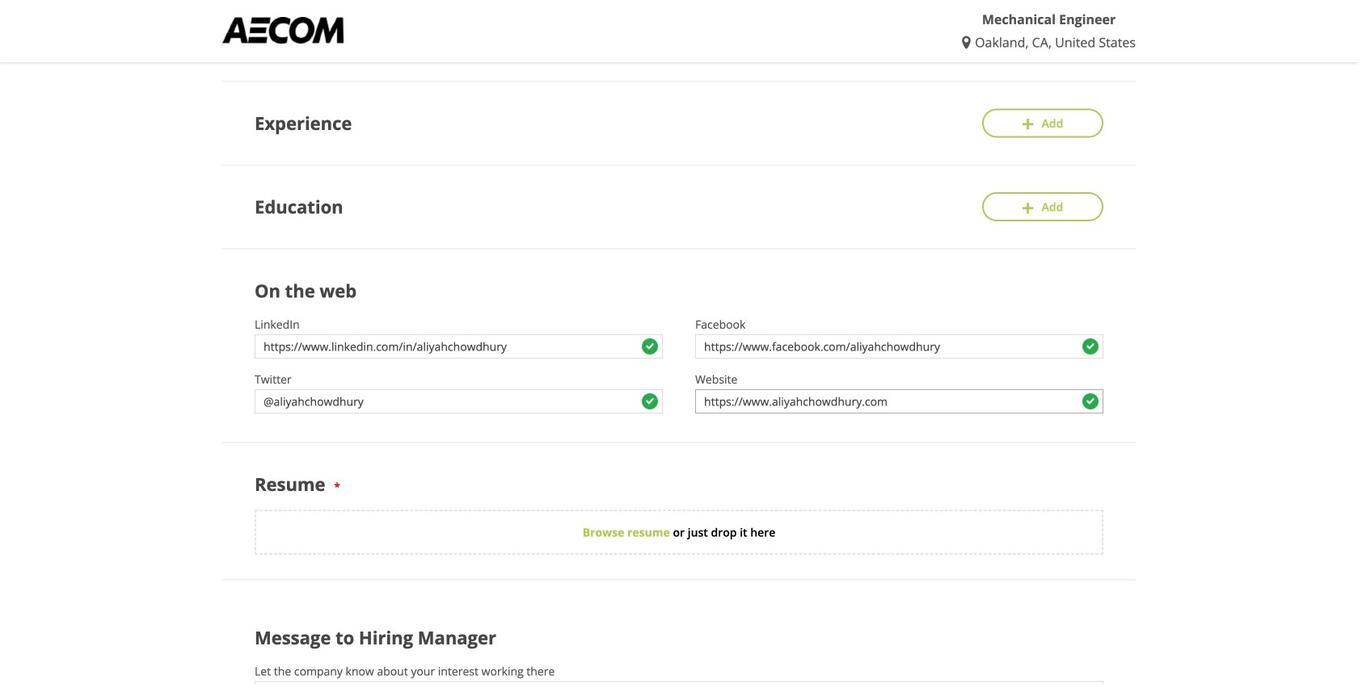 Task type: describe. For each thing, give the bounding box(es) containing it.
aecom logo image
[[222, 17, 344, 44]]

location image
[[962, 36, 975, 49]]



Task type: vqa. For each thing, say whether or not it's contained in the screenshot.
AECOM Logo
yes



